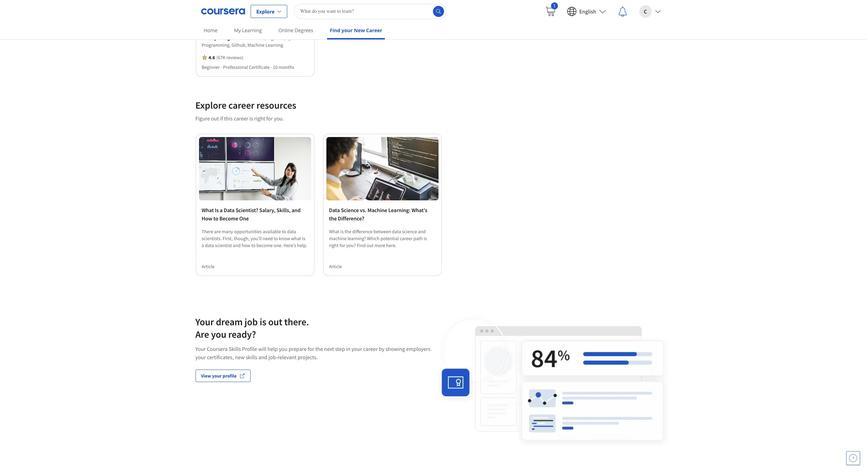 Task type: vqa. For each thing, say whether or not it's contained in the screenshot.
scientist at the bottom left of the page
yes



Task type: locate. For each thing, give the bounding box(es) containing it.
1 vertical spatial skills
[[229, 346, 241, 352]]

for left you.
[[267, 115, 273, 122]]

path
[[414, 235, 423, 242]]

learning down big
[[266, 42, 283, 48]]

career
[[229, 99, 255, 112], [234, 115, 249, 122], [400, 235, 413, 242], [363, 346, 378, 352]]

2 horizontal spatial the
[[345, 228, 352, 235]]

one
[[239, 215, 249, 222]]

you inside your coursera skills profile will help you prepare for the next step in your career by showing employers your certificates, new skills and job-relevant projects.
[[279, 346, 288, 352]]

profile
[[242, 346, 257, 352]]

my
[[234, 27, 241, 34]]

the
[[329, 215, 337, 222], [345, 228, 352, 235], [316, 346, 323, 352]]

explore up ibm data science link
[[257, 8, 275, 15]]

1 horizontal spatial the
[[329, 215, 337, 222]]

is up help.
[[302, 235, 306, 242]]

your
[[196, 316, 214, 328], [196, 346, 206, 352]]

0 horizontal spatial a
[[202, 242, 204, 249]]

1 horizontal spatial article
[[329, 263, 342, 270]]

projects.
[[298, 354, 318, 361]]

0 horizontal spatial right
[[254, 115, 265, 122]]

here's
[[284, 242, 296, 249]]

0 vertical spatial for
[[267, 115, 273, 122]]

career down science
[[400, 235, 413, 242]]

career inside what is the difference between data science and machine learning? which potential career path is right for you? find out more here.
[[400, 235, 413, 242]]

1 horizontal spatial right
[[329, 242, 339, 249]]

data inside ibm data science link
[[212, 22, 223, 28]]

1 vertical spatial for
[[340, 242, 346, 249]]

1 vertical spatial you
[[279, 346, 288, 352]]

ibm up skills you'll gain :
[[202, 22, 211, 28]]

· left 10
[[271, 64, 272, 70]]

explore
[[257, 8, 275, 15], [196, 99, 227, 112]]

ibm for ibm
[[214, 10, 221, 16]]

there.
[[284, 316, 309, 328]]

your left dream
[[196, 316, 214, 328]]

2 article from the left
[[329, 263, 342, 270]]

0 horizontal spatial find
[[330, 27, 341, 34]]

is right path on the left of page
[[424, 235, 427, 242]]

What do you want to learn? text field
[[295, 4, 447, 19]]

for inside what is the difference between data science and machine learning? which potential career path is right for you? find out more here.
[[340, 242, 346, 249]]

your inside button
[[212, 373, 222, 379]]

for down machine
[[340, 242, 346, 249]]

data inside data science vs. machine learning: what's the difference?
[[329, 207, 340, 214]]

1 horizontal spatial machine
[[368, 207, 388, 214]]

right left you.
[[254, 115, 265, 122]]

skills up new
[[229, 346, 241, 352]]

here.
[[386, 242, 397, 249]]

0 horizontal spatial science
[[224, 22, 242, 28]]

data right :
[[239, 35, 248, 41]]

data science vs. machine learning: what's the difference?
[[329, 207, 428, 222]]

machine right vs.
[[368, 207, 388, 214]]

is right this on the top left of the page
[[250, 115, 253, 122]]

2 horizontal spatial for
[[340, 242, 346, 249]]

1 horizontal spatial what
[[329, 228, 340, 235]]

out for if
[[211, 115, 219, 122]]

what up machine
[[329, 228, 340, 235]]

0 vertical spatial out
[[211, 115, 219, 122]]

is
[[250, 115, 253, 122], [341, 228, 344, 235], [302, 235, 306, 242], [424, 235, 427, 242], [260, 316, 267, 328]]

you?
[[346, 242, 356, 249]]

help center image
[[850, 455, 858, 463]]

is right job
[[260, 316, 267, 328]]

0 vertical spatial machine
[[248, 42, 265, 48]]

0 horizontal spatial learning
[[242, 27, 262, 34]]

out inside explore career resources figure out if this career is right for you.
[[211, 115, 219, 122]]

out for there.
[[268, 316, 283, 328]]

to up know
[[282, 228, 286, 235]]

more
[[375, 242, 386, 249]]

the left next
[[316, 346, 323, 352]]

1 vertical spatial the
[[345, 228, 352, 235]]

1 vertical spatial your
[[196, 346, 206, 352]]

difference?
[[338, 215, 365, 222]]

and down though,
[[233, 242, 241, 249]]

what for what is the difference between data science and machine learning? which potential career path is right for you? find out more here.
[[329, 228, 340, 235]]

1 horizontal spatial ibm
[[214, 10, 221, 16]]

available
[[263, 228, 281, 235]]

home
[[204, 27, 218, 34]]

a right is
[[220, 207, 223, 214]]

2 vertical spatial for
[[308, 346, 315, 352]]

beginner
[[202, 64, 220, 70]]

data up difference?
[[329, 207, 340, 214]]

for up the projects.
[[308, 346, 315, 352]]

0 vertical spatial you
[[211, 328, 227, 341]]

out inside your dream job is out there. are you ready?
[[268, 316, 283, 328]]

a down scientists.
[[202, 242, 204, 249]]

0 vertical spatial what
[[202, 207, 214, 214]]

github,
[[232, 42, 247, 48]]

new
[[354, 27, 365, 34]]

0 horizontal spatial machine
[[248, 42, 265, 48]]

2 vertical spatial out
[[268, 316, 283, 328]]

· down (67k
[[221, 64, 222, 70]]

1 vertical spatial ibm
[[202, 22, 211, 28]]

1 vertical spatial right
[[329, 242, 339, 249]]

job-
[[269, 354, 278, 361]]

data up the potential
[[392, 228, 401, 235]]

what's
[[412, 207, 428, 214]]

0 vertical spatial learning
[[242, 27, 262, 34]]

2 horizontal spatial data
[[392, 228, 401, 235]]

prepare
[[289, 346, 307, 352]]

0 vertical spatial right
[[254, 115, 265, 122]]

find inside what is the difference between data science and machine learning? which potential career path is right for you? find out more here.
[[357, 242, 366, 249]]

to inside what is a data scientist? salary, skills, and how to become one
[[214, 215, 218, 222]]

machine down science,
[[248, 42, 265, 48]]

what up how
[[202, 207, 214, 214]]

if
[[220, 115, 223, 122]]

figure
[[196, 115, 210, 122]]

0 vertical spatial explore
[[257, 8, 275, 15]]

data
[[287, 228, 296, 235], [392, 228, 401, 235], [205, 242, 214, 249]]

data down scientists.
[[205, 242, 214, 249]]

1 vertical spatial learning
[[266, 42, 283, 48]]

what inside what is the difference between data science and machine learning? which potential career path is right for you? find out more here.
[[329, 228, 340, 235]]

first,
[[223, 235, 233, 242]]

data inside data science, big data, python programming, github, machine learning
[[239, 35, 248, 41]]

online degrees
[[279, 27, 314, 34]]

1 vertical spatial science
[[341, 207, 359, 214]]

out left there.
[[268, 316, 283, 328]]

4.6 (67k reviews)
[[209, 54, 244, 61]]

your dream job is out there. are you ready?
[[196, 316, 309, 341]]

1 horizontal spatial explore
[[257, 8, 275, 15]]

article down scientists.
[[202, 263, 215, 270]]

you up relevant
[[279, 346, 288, 352]]

explore up figure
[[196, 99, 227, 112]]

10
[[273, 64, 278, 70]]

your down 'are'
[[196, 346, 206, 352]]

0 horizontal spatial for
[[267, 115, 273, 122]]

1 vertical spatial machine
[[368, 207, 388, 214]]

2 your from the top
[[196, 346, 206, 352]]

your
[[342, 27, 353, 34], [352, 346, 362, 352], [196, 354, 206, 361], [212, 373, 222, 379]]

data inside what is a data scientist? salary, skills, and how to become one
[[224, 207, 235, 214]]

1 your from the top
[[196, 316, 214, 328]]

the up learning?
[[345, 228, 352, 235]]

right inside what is the difference between data science and machine learning? which potential career path is right for you? find out more here.
[[329, 242, 339, 249]]

0 vertical spatial your
[[196, 316, 214, 328]]

1 vertical spatial find
[[357, 242, 366, 249]]

for
[[267, 115, 273, 122], [340, 242, 346, 249], [308, 346, 315, 352]]

ibm up the ibm data science
[[214, 10, 221, 16]]

0 vertical spatial ibm
[[214, 10, 221, 16]]

for inside explore career resources figure out if this career is right for you.
[[267, 115, 273, 122]]

find left new
[[330, 27, 341, 34]]

machine inside data science, big data, python programming, github, machine learning
[[248, 42, 265, 48]]

0 vertical spatial skills
[[202, 35, 213, 41]]

ibm
[[214, 10, 221, 16], [202, 22, 211, 28]]

career up this on the top left of the page
[[229, 99, 255, 112]]

your inside your dream job is out there. are you ready?
[[196, 316, 214, 328]]

programming,
[[202, 42, 231, 48]]

1 link
[[540, 0, 562, 22]]

right down machine
[[329, 242, 339, 249]]

and
[[292, 207, 301, 214], [418, 228, 426, 235], [233, 242, 241, 249], [259, 354, 268, 361]]

and up path on the left of page
[[418, 228, 426, 235]]

career inside your coursera skills profile will help you prepare for the next step in your career by showing employers your certificates, new skills and job-relevant projects.
[[363, 346, 378, 352]]

you up coursera
[[211, 328, 227, 341]]

2 · from the left
[[271, 64, 272, 70]]

data up become
[[224, 207, 235, 214]]

find down learning?
[[357, 242, 366, 249]]

between
[[374, 228, 391, 235]]

0 horizontal spatial the
[[316, 346, 323, 352]]

your inside your coursera skills profile will help you prepare for the next step in your career by showing employers your certificates, new skills and job-relevant projects.
[[196, 346, 206, 352]]

you'll
[[214, 35, 227, 41]]

out
[[211, 115, 219, 122], [367, 242, 374, 249], [268, 316, 283, 328]]

0 horizontal spatial explore
[[196, 99, 227, 112]]

many
[[222, 228, 233, 235]]

1 horizontal spatial find
[[357, 242, 366, 249]]

learning
[[242, 27, 262, 34], [266, 42, 283, 48]]

my learning link
[[231, 23, 265, 38]]

what
[[291, 235, 301, 242]]

and down will
[[259, 354, 268, 361]]

1 vertical spatial what
[[329, 228, 340, 235]]

0 horizontal spatial what
[[202, 207, 214, 214]]

article down machine
[[329, 263, 342, 270]]

explore inside explore career resources figure out if this career is right for you.
[[196, 99, 227, 112]]

the left difference?
[[329, 215, 337, 222]]

your left new
[[342, 27, 353, 34]]

need
[[263, 235, 273, 242]]

1 horizontal spatial science
[[341, 207, 359, 214]]

4.6
[[209, 54, 215, 61]]

and right skills, on the top left of the page
[[292, 207, 301, 214]]

1 vertical spatial a
[[202, 242, 204, 249]]

become
[[257, 242, 273, 249]]

ibm data science
[[202, 22, 242, 28]]

in
[[346, 346, 351, 352]]

there are many opportunities available to data scientists. first, though, you'll need to know what is a data scientist and how to become one. here's help.
[[202, 228, 307, 249]]

machine inside data science vs. machine learning: what's the difference?
[[368, 207, 388, 214]]

1 horizontal spatial ·
[[271, 64, 272, 70]]

find
[[330, 27, 341, 34], [357, 242, 366, 249]]

explore career resources figure out if this career is right for you.
[[196, 99, 297, 122]]

professional
[[223, 64, 248, 70]]

a inside "there are many opportunities available to data scientists. first, though, you'll need to know what is a data scientist and how to become one. here's help."
[[202, 242, 204, 249]]

career left by
[[363, 346, 378, 352]]

a
[[220, 207, 223, 214], [202, 242, 204, 249]]

1 horizontal spatial out
[[268, 316, 283, 328]]

what inside what is a data scientist? salary, skills, and how to become one
[[202, 207, 214, 214]]

out left if
[[211, 115, 219, 122]]

0 vertical spatial a
[[220, 207, 223, 214]]

is inside your dream job is out there. are you ready?
[[260, 316, 267, 328]]

1 horizontal spatial learning
[[266, 42, 283, 48]]

find your new career link
[[327, 23, 385, 39]]

become
[[220, 215, 238, 222]]

you inside your dream job is out there. are you ready?
[[211, 328, 227, 341]]

0 vertical spatial the
[[329, 215, 337, 222]]

1 horizontal spatial you
[[279, 346, 288, 352]]

to
[[214, 215, 218, 222], [282, 228, 286, 235], [274, 235, 278, 242], [252, 242, 256, 249]]

0 vertical spatial find
[[330, 27, 341, 34]]

you.
[[274, 115, 284, 122]]

0 horizontal spatial ibm
[[202, 22, 211, 28]]

learning up science,
[[242, 27, 262, 34]]

2 horizontal spatial out
[[367, 242, 374, 249]]

None search field
[[295, 4, 447, 19]]

1 article from the left
[[202, 263, 215, 270]]

article for what is a data scientist? salary, skills, and how to become one
[[202, 263, 215, 270]]

explore inside dropdown button
[[257, 8, 275, 15]]

·
[[221, 64, 222, 70], [271, 64, 272, 70]]

1 horizontal spatial skills
[[229, 346, 241, 352]]

data up skills you'll gain :
[[212, 22, 223, 28]]

data up the what
[[287, 228, 296, 235]]

:
[[237, 35, 238, 41]]

employers
[[406, 346, 431, 352]]

0 horizontal spatial article
[[202, 263, 215, 270]]

1 · from the left
[[221, 64, 222, 70]]

1 horizontal spatial a
[[220, 207, 223, 214]]

1 horizontal spatial for
[[308, 346, 315, 352]]

one.
[[274, 242, 283, 249]]

1 vertical spatial out
[[367, 242, 374, 249]]

1 vertical spatial explore
[[196, 99, 227, 112]]

your right view
[[212, 373, 222, 379]]

scientist?
[[236, 207, 258, 214]]

is inside explore career resources figure out if this career is right for you.
[[250, 115, 253, 122]]

2 vertical spatial the
[[316, 346, 323, 352]]

science up gain
[[224, 22, 242, 28]]

out down 'which'
[[367, 242, 374, 249]]

0 horizontal spatial you
[[211, 328, 227, 341]]

to down is
[[214, 215, 218, 222]]

to down 'you'll'
[[252, 242, 256, 249]]

skills down home
[[202, 35, 213, 41]]

0 horizontal spatial out
[[211, 115, 219, 122]]

what for what is a data scientist? salary, skills, and how to become one
[[202, 207, 214, 214]]

science up difference?
[[341, 207, 359, 214]]

0 horizontal spatial ·
[[221, 64, 222, 70]]



Task type: describe. For each thing, give the bounding box(es) containing it.
my learning
[[234, 27, 262, 34]]

the inside what is the difference between data science and machine learning? which potential career path is right for you? find out more here.
[[345, 228, 352, 235]]

you'll
[[251, 235, 262, 242]]

machine
[[329, 235, 347, 242]]

1
[[554, 2, 556, 9]]

vs.
[[360, 207, 367, 214]]

science,
[[249, 35, 266, 41]]

view your profile
[[201, 373, 237, 379]]

resources
[[257, 99, 297, 112]]

learning inside data science, big data, python programming, github, machine learning
[[266, 42, 283, 48]]

ibm for ibm data science
[[202, 22, 211, 28]]

how
[[202, 215, 213, 222]]

c
[[644, 8, 648, 15]]

is inside "there are many opportunities available to data scientists. first, though, you'll need to know what is a data scientist and how to become one. here's help."
[[302, 235, 306, 242]]

english button
[[562, 0, 612, 22]]

0 vertical spatial science
[[224, 22, 242, 28]]

science
[[402, 228, 417, 235]]

shopping cart: 1 item element
[[545, 2, 558, 17]]

ibm data science link
[[202, 21, 308, 29]]

ready?
[[228, 328, 256, 341]]

and inside "there are many opportunities available to data scientists. first, though, you'll need to know what is a data scientist and how to become one. here's help."
[[233, 242, 241, 249]]

data science, big data, python programming, github, machine learning
[[202, 35, 301, 48]]

coursera
[[207, 346, 228, 352]]

by
[[379, 346, 385, 352]]

certificate
[[249, 64, 270, 70]]

profile
[[223, 373, 237, 379]]

big
[[267, 35, 274, 41]]

learning?
[[348, 235, 366, 242]]

which
[[367, 235, 380, 242]]

is
[[215, 207, 219, 214]]

english
[[580, 8, 597, 15]]

career right this on the top left of the page
[[234, 115, 249, 122]]

skills
[[246, 354, 258, 361]]

career
[[366, 27, 383, 34]]

0 horizontal spatial skills
[[202, 35, 213, 41]]

out inside what is the difference between data science and machine learning? which potential career path is right for you? find out more here.
[[367, 242, 374, 249]]

data inside what is the difference between data science and machine learning? which potential career path is right for you? find out more here.
[[392, 228, 401, 235]]

potential
[[381, 235, 399, 242]]

though,
[[234, 235, 250, 242]]

what is a data scientist? salary, skills, and how to become one link
[[202, 206, 308, 223]]

skills inside your coursera skills profile will help you prepare for the next step in your career by showing employers your certificates, new skills and job-relevant projects.
[[229, 346, 241, 352]]

explore for explore
[[257, 8, 275, 15]]

to up one.
[[274, 235, 278, 242]]

1 horizontal spatial data
[[287, 228, 296, 235]]

the inside data science vs. machine learning: what's the difference?
[[329, 215, 337, 222]]

graphic of the learner profile page image
[[434, 316, 672, 451]]

this
[[224, 115, 233, 122]]

article for data science vs. machine learning: what's the difference?
[[329, 263, 342, 270]]

relevant
[[278, 354, 297, 361]]

will
[[258, 346, 267, 352]]

a inside what is a data scientist? salary, skills, and how to become one
[[220, 207, 223, 214]]

right inside explore career resources figure out if this career is right for you.
[[254, 115, 265, 122]]

certificates,
[[207, 354, 234, 361]]

dream
[[216, 316, 243, 328]]

for inside your coursera skills profile will help you prepare for the next step in your career by showing employers your certificates, new skills and job-relevant projects.
[[308, 346, 315, 352]]

c button
[[634, 0, 667, 22]]

find your new career
[[330, 27, 383, 34]]

learning:
[[389, 207, 411, 214]]

and inside what is a data scientist? salary, skills, and how to become one
[[292, 207, 301, 214]]

showing
[[386, 346, 405, 352]]

explore for explore career resources figure out if this career is right for you.
[[196, 99, 227, 112]]

skills,
[[277, 207, 291, 214]]

salary,
[[260, 207, 276, 214]]

online degrees link
[[276, 23, 316, 38]]

the inside your coursera skills profile will help you prepare for the next step in your career by showing employers your certificates, new skills and job-relevant projects.
[[316, 346, 323, 352]]

what is the difference between data science and machine learning? which potential career path is right for you? find out more here.
[[329, 228, 427, 249]]

explore button
[[251, 5, 288, 18]]

your coursera skills profile will help you prepare for the next step in your career by showing employers your certificates, new skills and job-relevant projects.
[[196, 346, 431, 361]]

your for your dream job is out there. are you ready?
[[196, 316, 214, 328]]

data science vs. machine learning: what's the difference? link
[[329, 206, 436, 223]]

data,
[[275, 35, 285, 41]]

your up view
[[196, 354, 206, 361]]

gain
[[228, 35, 237, 41]]

view
[[201, 373, 211, 379]]

and inside your coursera skills profile will help you prepare for the next step in your career by showing employers your certificates, new skills and job-relevant projects.
[[259, 354, 268, 361]]

months
[[279, 64, 295, 70]]

your for your coursera skills profile will help you prepare for the next step in your career by showing employers your certificates, new skills and job-relevant projects.
[[196, 346, 206, 352]]

and inside what is the difference between data science and machine learning? which potential career path is right for you? find out more here.
[[418, 228, 426, 235]]

python
[[286, 35, 301, 41]]

are
[[196, 328, 209, 341]]

degrees
[[295, 27, 314, 34]]

next
[[324, 346, 334, 352]]

know
[[279, 235, 290, 242]]

science inside data science vs. machine learning: what's the difference?
[[341, 207, 359, 214]]

how
[[242, 242, 251, 249]]

is up machine
[[341, 228, 344, 235]]

0 horizontal spatial data
[[205, 242, 214, 249]]

job
[[245, 316, 258, 328]]

new
[[235, 354, 245, 361]]

skills you'll gain :
[[202, 35, 239, 41]]

there
[[202, 228, 213, 235]]

coursera image
[[201, 6, 245, 17]]

difference
[[353, 228, 373, 235]]

step
[[335, 346, 345, 352]]

(67k
[[217, 54, 226, 61]]

your right in
[[352, 346, 362, 352]]

view your profile button
[[196, 370, 251, 382]]

help
[[268, 346, 278, 352]]

are
[[214, 228, 221, 235]]

home link
[[201, 23, 220, 38]]



